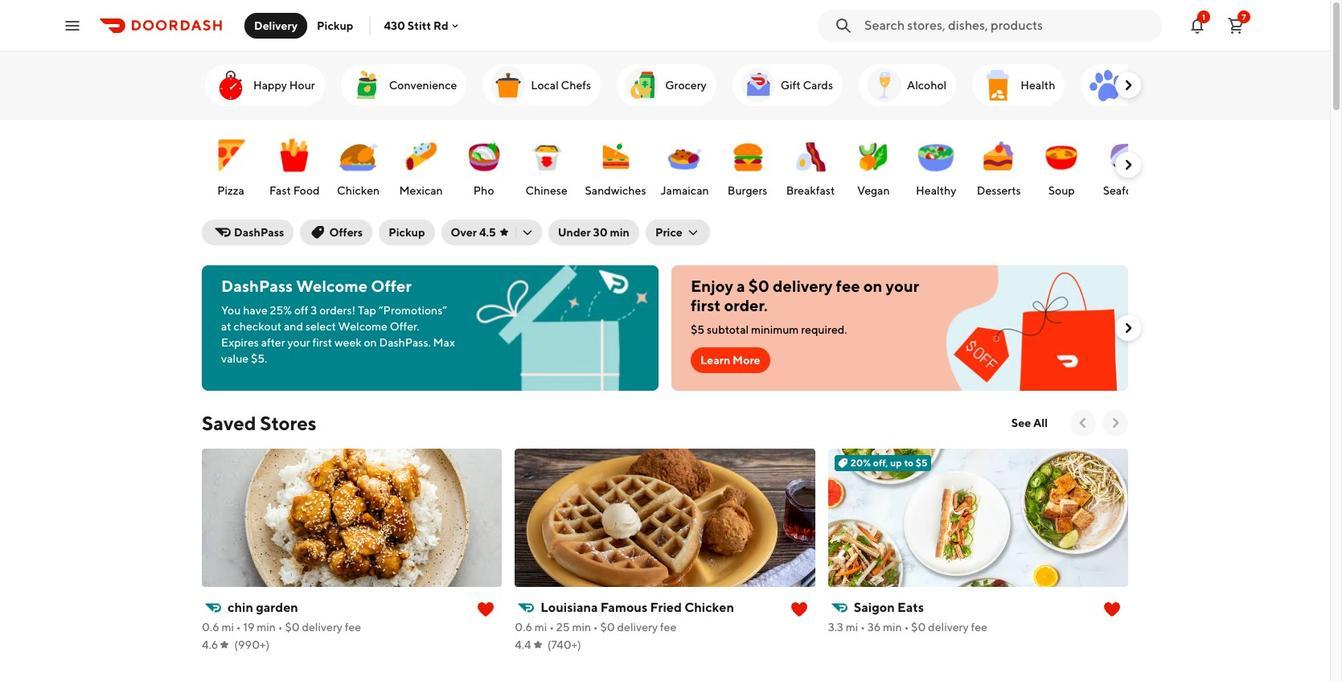 Task type: vqa. For each thing, say whether or not it's contained in the screenshot.
DRINKS button
no



Task type: locate. For each thing, give the bounding box(es) containing it.
0 horizontal spatial 0.6
[[202, 621, 219, 634]]

0 horizontal spatial first
[[312, 336, 332, 349]]

2 $​0 from the left
[[600, 621, 615, 634]]

click to remove this store from your saved list image
[[476, 600, 496, 619], [790, 600, 809, 619]]

min right 25
[[572, 621, 591, 634]]

pizza
[[217, 184, 244, 197]]

0 vertical spatial dashpass
[[234, 226, 284, 239]]

open menu image
[[63, 16, 82, 35]]

1 vertical spatial on
[[364, 336, 377, 349]]

dashpass inside button
[[234, 226, 284, 239]]

gift
[[781, 79, 801, 92]]

$​0 down famous
[[600, 621, 615, 634]]

0 horizontal spatial pickup
[[317, 19, 353, 32]]

next button of carousel image right previous button of carousel icon
[[1108, 415, 1124, 431]]

you have 25% off 3 orders! tap "promotions" at checkout and select welcome offer. expires after your first week on dashpass. max value $5.
[[221, 304, 455, 365]]

your inside the enjoy a $0 delivery fee on your first order.
[[886, 277, 919, 295]]

min right 30
[[610, 226, 630, 239]]

a
[[737, 277, 745, 295]]

grocery link
[[617, 64, 716, 106]]

mi for chin
[[222, 621, 234, 634]]

• left 25
[[549, 621, 554, 634]]

1 mi from the left
[[222, 621, 234, 634]]

next button of carousel image
[[1120, 77, 1136, 93], [1120, 320, 1136, 336]]

1 vertical spatial your
[[287, 336, 310, 349]]

1 vertical spatial $5
[[916, 457, 928, 469]]

$​0 down garden
[[285, 621, 300, 634]]

5 • from the left
[[861, 621, 865, 634]]

1 horizontal spatial $​0
[[600, 621, 615, 634]]

pickup down mexican
[[389, 226, 425, 239]]

1 horizontal spatial your
[[886, 277, 919, 295]]

local chefs image
[[489, 66, 528, 105]]

1 horizontal spatial 0.6
[[515, 621, 532, 634]]

3 $​0 from the left
[[911, 621, 926, 634]]

0 vertical spatial chicken
[[337, 184, 380, 197]]

under 30 min button
[[548, 220, 639, 245]]

delivery right 36
[[928, 621, 969, 634]]

health image
[[979, 66, 1018, 105]]

happy
[[253, 79, 287, 92]]

mi for louisiana
[[535, 621, 547, 634]]

at
[[221, 320, 231, 333]]

1 horizontal spatial click to remove this store from your saved list image
[[790, 600, 809, 619]]

fee for louisiana famous fried chicken
[[660, 621, 677, 634]]

2 horizontal spatial mi
[[846, 621, 858, 634]]

enjoy a $0 delivery fee on your first order.
[[691, 277, 919, 314]]

enjoy
[[691, 277, 733, 295]]

welcome up orders!
[[296, 277, 368, 295]]

3 mi from the left
[[846, 621, 858, 634]]

your inside you have 25% off 3 orders! tap "promotions" at checkout and select welcome offer. expires after your first week on dashpass. max value $5.
[[287, 336, 310, 349]]

delivery right 19 on the left bottom
[[302, 621, 343, 634]]

on
[[864, 277, 883, 295], [364, 336, 377, 349]]

see
[[1012, 417, 1031, 429]]

desserts
[[977, 184, 1021, 197]]

previous button of carousel image
[[1075, 415, 1091, 431]]

pickup button
[[307, 12, 363, 38], [379, 220, 435, 245]]

1 vertical spatial next button of carousel image
[[1120, 320, 1136, 336]]

$5 right to
[[916, 457, 928, 469]]

first down select
[[312, 336, 332, 349]]

0.6 for chin garden
[[202, 621, 219, 634]]

mi
[[222, 621, 234, 634], [535, 621, 547, 634], [846, 621, 858, 634]]

click to remove this store from your saved list image
[[1103, 600, 1122, 619]]

$5 left subtotal
[[691, 323, 705, 336]]

0 vertical spatial pickup button
[[307, 12, 363, 38]]

convenience
[[389, 79, 457, 92]]

dashpass up have
[[221, 277, 293, 295]]

25%
[[270, 304, 292, 317]]

alcohol image
[[865, 66, 904, 105]]

fee
[[836, 277, 860, 295], [345, 621, 361, 634], [660, 621, 677, 634], [971, 621, 988, 634]]

0 horizontal spatial mi
[[222, 621, 234, 634]]

over 4.5 button
[[441, 220, 542, 245]]

1
[[1202, 12, 1206, 21]]

1 click to remove this store from your saved list image from the left
[[476, 600, 496, 619]]

7
[[1242, 12, 1246, 21]]

dashpass for dashpass
[[234, 226, 284, 239]]

your
[[886, 277, 919, 295], [287, 336, 310, 349]]

min right 36
[[883, 621, 902, 634]]

dashpass for dashpass welcome offer
[[221, 277, 293, 295]]

chicken
[[337, 184, 380, 197], [685, 600, 734, 615]]

health
[[1021, 79, 1056, 92]]

pickup right delivery
[[317, 19, 353, 32]]

breakfast
[[786, 184, 835, 197]]

2 mi from the left
[[535, 621, 547, 634]]

19
[[243, 621, 255, 634]]

delivery inside the enjoy a $0 delivery fee on your first order.
[[773, 277, 833, 295]]

0 vertical spatial welcome
[[296, 277, 368, 295]]

health link
[[973, 64, 1065, 106]]

1 horizontal spatial on
[[864, 277, 883, 295]]

36
[[868, 621, 881, 634]]

happy hour link
[[205, 64, 325, 106]]

1 vertical spatial pickup button
[[379, 220, 435, 245]]

dashpass welcome offer
[[221, 277, 412, 295]]

•
[[236, 621, 241, 634], [278, 621, 283, 634], [549, 621, 554, 634], [593, 621, 598, 634], [861, 621, 865, 634], [904, 621, 909, 634]]

0.6 mi • 19 min • $​0 delivery fee
[[202, 621, 361, 634]]

grocery
[[665, 79, 707, 92]]

pickup button down mexican
[[379, 220, 435, 245]]

0 vertical spatial next button of carousel image
[[1120, 77, 1136, 93]]

1 next button of carousel image from the top
[[1120, 77, 1136, 93]]

2 click to remove this store from your saved list image from the left
[[790, 600, 809, 619]]

3
[[311, 304, 317, 317]]

mi right 3.3
[[846, 621, 858, 634]]

mi left 25
[[535, 621, 547, 634]]

chin
[[228, 600, 253, 615]]

chicken up offers
[[337, 184, 380, 197]]

0 vertical spatial first
[[691, 296, 721, 314]]

1 vertical spatial welcome
[[338, 320, 388, 333]]

• left 19 on the left bottom
[[236, 621, 241, 634]]

first down enjoy
[[691, 296, 721, 314]]

$​0
[[285, 621, 300, 634], [600, 621, 615, 634], [911, 621, 926, 634]]

over 4.5
[[451, 226, 496, 239]]

convenience image
[[347, 66, 386, 105]]

1 vertical spatial dashpass
[[221, 277, 293, 295]]

3.3 mi • 36 min • $​0 delivery fee
[[828, 621, 988, 634]]

1 vertical spatial first
[[312, 336, 332, 349]]

2 horizontal spatial $​0
[[911, 621, 926, 634]]

1 • from the left
[[236, 621, 241, 634]]

more
[[733, 354, 761, 367]]

3 • from the left
[[549, 621, 554, 634]]

value
[[221, 352, 249, 365]]

pickup button right delivery
[[307, 12, 363, 38]]

happy hour image
[[212, 66, 250, 105]]

30
[[593, 226, 608, 239]]

1 vertical spatial chicken
[[685, 600, 734, 615]]

1 0.6 from the left
[[202, 621, 219, 634]]

mi left 19 on the left bottom
[[222, 621, 234, 634]]

have
[[243, 304, 268, 317]]

0 vertical spatial on
[[864, 277, 883, 295]]

0 horizontal spatial chicken
[[337, 184, 380, 197]]

gift cards link
[[733, 64, 843, 106]]

• down garden
[[278, 621, 283, 634]]

after
[[261, 336, 285, 349]]

fried
[[650, 600, 682, 615]]

25
[[556, 621, 570, 634]]

fee for chin garden
[[345, 621, 361, 634]]

0.6 up "4.4"
[[515, 621, 532, 634]]

0 vertical spatial your
[[886, 277, 919, 295]]

fast
[[269, 184, 291, 197]]

min right 19 on the left bottom
[[257, 621, 276, 634]]

0.6 up 4.6
[[202, 621, 219, 634]]

1 horizontal spatial $5
[[916, 457, 928, 469]]

430
[[384, 19, 405, 32]]

1 horizontal spatial pickup
[[389, 226, 425, 239]]

to
[[904, 457, 914, 469]]

offer
[[371, 277, 412, 295]]

2 0.6 from the left
[[515, 621, 532, 634]]

• left 36
[[861, 621, 865, 634]]

0 vertical spatial next button of carousel image
[[1120, 157, 1136, 173]]

2 • from the left
[[278, 621, 283, 634]]

1 $​0 from the left
[[285, 621, 300, 634]]

• right 25
[[593, 621, 598, 634]]

offer.
[[390, 320, 419, 333]]

local chefs link
[[483, 64, 601, 106]]

learn
[[701, 354, 731, 367]]

saved
[[202, 412, 256, 434]]

0 horizontal spatial $​0
[[285, 621, 300, 634]]

welcome
[[296, 277, 368, 295], [338, 320, 388, 333]]

next button of carousel image up 'seafood'
[[1120, 157, 1136, 173]]

next button of carousel image
[[1120, 157, 1136, 173], [1108, 415, 1124, 431]]

chin garden
[[228, 600, 298, 615]]

1 horizontal spatial mi
[[535, 621, 547, 634]]

first
[[691, 296, 721, 314], [312, 336, 332, 349]]

$​0 down eats on the bottom of the page
[[911, 621, 926, 634]]

delivery down louisiana famous fried chicken
[[617, 621, 658, 634]]

4.4
[[515, 639, 531, 651]]

0 horizontal spatial on
[[364, 336, 377, 349]]

0 horizontal spatial your
[[287, 336, 310, 349]]

• down eats on the bottom of the page
[[904, 621, 909, 634]]

$​0 for eats
[[911, 621, 926, 634]]

0.6 for louisiana famous fried chicken
[[515, 621, 532, 634]]

offers
[[329, 226, 363, 239]]

1 horizontal spatial first
[[691, 296, 721, 314]]

0 horizontal spatial click to remove this store from your saved list image
[[476, 600, 496, 619]]

price
[[655, 226, 683, 239]]

saigon eats
[[854, 600, 924, 615]]

delivery for saigon eats
[[928, 621, 969, 634]]

welcome down tap
[[338, 320, 388, 333]]

dashpass down fast
[[234, 226, 284, 239]]

$5
[[691, 323, 705, 336], [916, 457, 928, 469]]

welcome inside you have 25% off 3 orders! tap "promotions" at checkout and select welcome offer. expires after your first week on dashpass. max value $5.
[[338, 320, 388, 333]]

chicken right fried
[[685, 600, 734, 615]]

grocery image
[[623, 66, 662, 105]]

delivery right "$0"
[[773, 277, 833, 295]]

0 vertical spatial $5
[[691, 323, 705, 336]]



Task type: describe. For each thing, give the bounding box(es) containing it.
minimum
[[751, 323, 799, 336]]

first inside you have 25% off 3 orders! tap "promotions" at checkout and select welcome offer. expires after your first week on dashpass. max value $5.
[[312, 336, 332, 349]]

4 • from the left
[[593, 621, 598, 634]]

hour
[[289, 79, 315, 92]]

happy hour
[[253, 79, 315, 92]]

20% off, up to $5
[[851, 457, 928, 469]]

week
[[335, 336, 362, 349]]

20%
[[851, 457, 871, 469]]

430 stitt rd
[[384, 19, 448, 32]]

3.3
[[828, 621, 844, 634]]

delivery for chin garden
[[302, 621, 343, 634]]

required.
[[801, 323, 847, 336]]

price button
[[646, 220, 710, 245]]

1 vertical spatial pickup
[[389, 226, 425, 239]]

(990+)
[[234, 639, 270, 651]]

notification bell image
[[1188, 16, 1207, 35]]

4.5
[[479, 226, 496, 239]]

on inside the enjoy a $0 delivery fee on your first order.
[[864, 277, 883, 295]]

alcohol link
[[859, 64, 957, 106]]

on inside you have 25% off 3 orders! tap "promotions" at checkout and select welcome offer. expires after your first week on dashpass. max value $5.
[[364, 336, 377, 349]]

subtotal
[[707, 323, 749, 336]]

food
[[293, 184, 320, 197]]

saved stores
[[202, 412, 316, 434]]

fee inside the enjoy a $0 delivery fee on your first order.
[[836, 277, 860, 295]]

soup
[[1049, 184, 1075, 197]]

1 horizontal spatial chicken
[[685, 600, 734, 615]]

rd
[[433, 19, 448, 32]]

louisiana famous fried chicken
[[541, 600, 734, 615]]

offers button
[[300, 220, 373, 245]]

min inside button
[[610, 226, 630, 239]]

min for chin garden
[[257, 621, 276, 634]]

chinese
[[526, 184, 568, 197]]

min for saigon eats
[[883, 621, 902, 634]]

2 items, open order cart image
[[1227, 16, 1246, 35]]

1 vertical spatial next button of carousel image
[[1108, 415, 1124, 431]]

tap
[[358, 304, 376, 317]]

mi for saigon
[[846, 621, 858, 634]]

6 • from the left
[[904, 621, 909, 634]]

learn more button
[[691, 347, 770, 373]]

delivery for louisiana famous fried chicken
[[617, 621, 658, 634]]

see all link
[[1002, 410, 1058, 436]]

first inside the enjoy a $0 delivery fee on your first order.
[[691, 296, 721, 314]]

$​0 for garden
[[285, 621, 300, 634]]

cards
[[803, 79, 833, 92]]

eats
[[898, 600, 924, 615]]

learn more
[[701, 354, 761, 367]]

orders!
[[319, 304, 356, 317]]

$5 subtotal minimum required.
[[691, 323, 847, 336]]

dashpass button
[[202, 220, 294, 245]]

pho
[[473, 184, 494, 197]]

"promotions"
[[379, 304, 447, 317]]

dashpass.
[[379, 336, 431, 349]]

0 horizontal spatial pickup button
[[307, 12, 363, 38]]

2 next button of carousel image from the top
[[1120, 320, 1136, 336]]

max
[[433, 336, 455, 349]]

seafood
[[1103, 184, 1146, 197]]

delivery
[[254, 19, 298, 32]]

0 horizontal spatial $5
[[691, 323, 705, 336]]

$5.
[[251, 352, 267, 365]]

$​0 for famous
[[600, 621, 615, 634]]

louisiana
[[541, 600, 598, 615]]

sandwiches
[[585, 184, 646, 197]]

up
[[890, 457, 902, 469]]

click to remove this store from your saved list image for louisiana famous fried chicken
[[790, 600, 809, 619]]

pets image
[[1088, 66, 1126, 105]]

7 button
[[1220, 9, 1252, 41]]

$0
[[749, 277, 770, 295]]

4.6
[[202, 639, 218, 651]]

430 stitt rd button
[[384, 19, 461, 32]]

fee for saigon eats
[[971, 621, 988, 634]]

gift cards image
[[739, 66, 778, 105]]

0.6 mi • 25 min • $​0 delivery fee
[[515, 621, 677, 634]]

vegan
[[857, 184, 890, 197]]

alcohol
[[907, 79, 947, 92]]

see all
[[1012, 417, 1048, 429]]

jamaican
[[661, 184, 709, 197]]

Store search: begin typing to search for stores available on DoorDash text field
[[865, 16, 1153, 34]]

mexican
[[399, 184, 443, 197]]

and
[[284, 320, 303, 333]]

expires
[[221, 336, 259, 349]]

under
[[558, 226, 591, 239]]

famous
[[601, 600, 648, 615]]

0 vertical spatial pickup
[[317, 19, 353, 32]]

all
[[1034, 417, 1048, 429]]

stores
[[260, 412, 316, 434]]

saved stores link
[[202, 410, 316, 436]]

gift cards
[[781, 79, 833, 92]]

off,
[[873, 457, 888, 469]]

local chefs
[[531, 79, 591, 92]]

under 30 min
[[558, 226, 630, 239]]

delivery button
[[245, 12, 307, 38]]

min for louisiana famous fried chicken
[[572, 621, 591, 634]]

saigon
[[854, 600, 895, 615]]

checkout
[[234, 320, 282, 333]]

over
[[451, 226, 477, 239]]

1 horizontal spatial pickup button
[[379, 220, 435, 245]]

local
[[531, 79, 559, 92]]

click to remove this store from your saved list image for chin garden
[[476, 600, 496, 619]]

(740+)
[[547, 639, 581, 651]]

chefs
[[561, 79, 591, 92]]

select
[[305, 320, 336, 333]]



